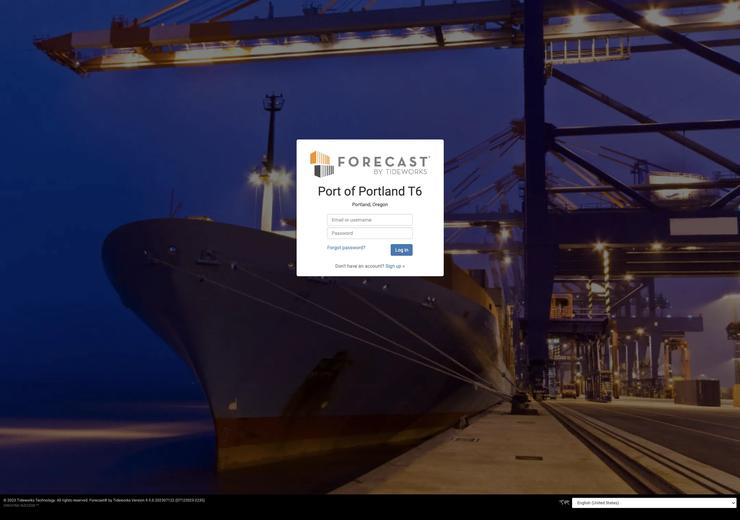 Task type: vqa. For each thing, say whether or not it's contained in the screenshot.
© 2023 TIDEWORKS TECHNOLOGY. ALL RIGHTS RESERVED. FORECAST® BY TIDEWORKS VERSION 9.5.0.202307122 (07122023-2235) CREATING SUCCESS ℠
yes



Task type: describe. For each thing, give the bounding box(es) containing it.
℠
[[36, 504, 39, 508]]

t6
[[408, 185, 422, 199]]

all
[[57, 499, 61, 503]]

portland,
[[352, 202, 371, 207]]

forecast® by tideworks image
[[310, 150, 430, 178]]

forgot password? log in
[[327, 245, 408, 253]]

oregon
[[372, 202, 388, 207]]

log in button
[[391, 244, 413, 256]]

Email or username text field
[[327, 214, 413, 226]]

forgot
[[327, 245, 341, 251]]

9.5.0.202307122
[[146, 499, 174, 503]]

Password password field
[[327, 228, 413, 239]]

of
[[344, 185, 355, 199]]

©
[[3, 499, 6, 503]]

technology.
[[35, 499, 56, 503]]

by
[[108, 499, 112, 503]]

2 tideworks from the left
[[113, 499, 131, 503]]

version
[[132, 499, 145, 503]]

forgot password? link
[[327, 245, 365, 251]]

sign up » link
[[386, 264, 405, 269]]

sign
[[386, 264, 395, 269]]

port of portland t6 portland, oregon
[[318, 185, 422, 207]]



Task type: locate. For each thing, give the bounding box(es) containing it.
in
[[405, 248, 408, 253]]

1 horizontal spatial tideworks
[[113, 499, 131, 503]]

(07122023-
[[175, 499, 195, 503]]

2023
[[7, 499, 16, 503]]

password?
[[342, 245, 365, 251]]

tideworks
[[17, 499, 35, 503], [113, 499, 131, 503]]

account?
[[365, 264, 384, 269]]

tideworks up success
[[17, 499, 35, 503]]

rights
[[62, 499, 72, 503]]

log
[[395, 248, 403, 253]]

port
[[318, 185, 341, 199]]

have
[[347, 264, 357, 269]]

2235)
[[195, 499, 205, 503]]

an
[[358, 264, 364, 269]]

don't
[[335, 264, 346, 269]]

0 horizontal spatial tideworks
[[17, 499, 35, 503]]

reserved.
[[73, 499, 88, 503]]

tideworks right by
[[113, 499, 131, 503]]

portland
[[359, 185, 405, 199]]

1 tideworks from the left
[[17, 499, 35, 503]]

don't have an account? sign up »
[[335, 264, 405, 269]]

success
[[20, 504, 35, 508]]

forecast®
[[89, 499, 107, 503]]

creating
[[3, 504, 20, 508]]

up
[[396, 264, 401, 269]]

© 2023 tideworks technology. all rights reserved. forecast® by tideworks version 9.5.0.202307122 (07122023-2235) creating success ℠
[[3, 499, 205, 508]]

»
[[403, 264, 405, 269]]



